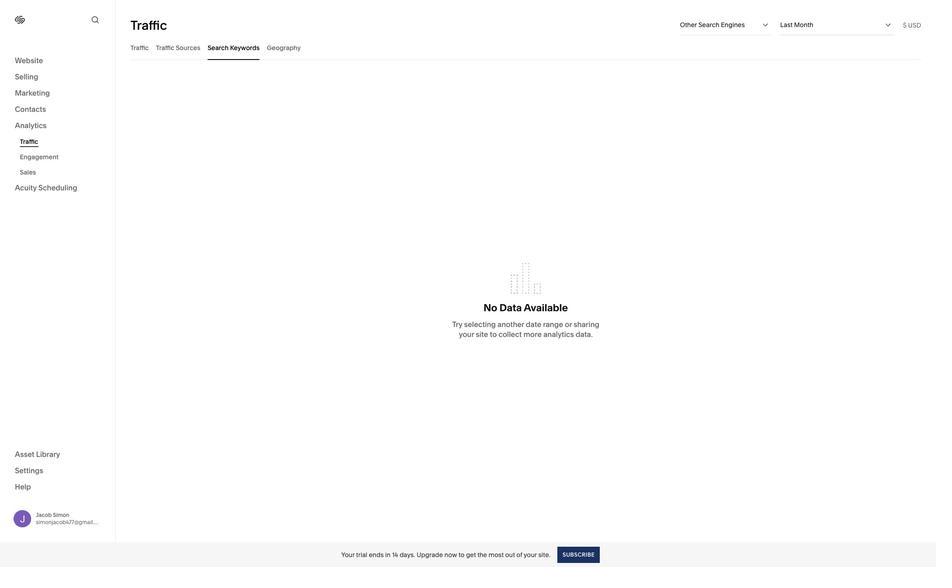 Task type: locate. For each thing, give the bounding box(es) containing it.
other search engines
[[681, 21, 745, 29]]

last month
[[781, 21, 814, 29]]

your right of
[[524, 551, 537, 559]]

0 vertical spatial your
[[459, 330, 474, 339]]

other
[[681, 21, 697, 29]]

search left the 'keywords'
[[208, 44, 229, 52]]

jacob
[[36, 512, 52, 519]]

$ usd
[[904, 21, 922, 29]]

geography button
[[267, 35, 301, 60]]

to
[[490, 330, 497, 339], [459, 551, 465, 559]]

traffic up 'traffic' button
[[131, 17, 167, 33]]

1 vertical spatial your
[[524, 551, 537, 559]]

to right site
[[490, 330, 497, 339]]

search inside other search engines field
[[699, 21, 720, 29]]

sales link
[[20, 165, 105, 180]]

your
[[342, 551, 355, 559]]

jacob simon simonjacob477@gmail.com
[[36, 512, 106, 526]]

sharing
[[574, 320, 600, 329]]

1 horizontal spatial your
[[524, 551, 537, 559]]

ends
[[369, 551, 384, 559]]

site.
[[539, 551, 551, 559]]

to left the get
[[459, 551, 465, 559]]

0 horizontal spatial to
[[459, 551, 465, 559]]

sources
[[176, 44, 200, 52]]

traffic
[[131, 17, 167, 33], [131, 44, 149, 52], [156, 44, 174, 52], [20, 138, 38, 146]]

search right the other
[[699, 21, 720, 29]]

0 horizontal spatial search
[[208, 44, 229, 52]]

the
[[478, 551, 487, 559]]

your inside the try selecting another date range or sharing your site to collect more analytics data.
[[459, 330, 474, 339]]

your
[[459, 330, 474, 339], [524, 551, 537, 559]]

traffic sources button
[[156, 35, 200, 60]]

tab list
[[131, 35, 922, 60]]

library
[[36, 450, 60, 459]]

0 vertical spatial to
[[490, 330, 497, 339]]

engagement
[[20, 153, 59, 161]]

no
[[484, 302, 498, 314]]

1 horizontal spatial search
[[699, 21, 720, 29]]

0 vertical spatial search
[[699, 21, 720, 29]]

your down try
[[459, 330, 474, 339]]

range
[[543, 320, 564, 329]]

traffic link
[[20, 134, 105, 150]]

search inside "search keywords" button
[[208, 44, 229, 52]]

1 vertical spatial search
[[208, 44, 229, 52]]

your trial ends in 14 days. upgrade now to get the most out of your site.
[[342, 551, 551, 559]]

try
[[453, 320, 463, 329]]

website link
[[15, 56, 100, 66]]

keywords
[[230, 44, 260, 52]]

contacts link
[[15, 104, 100, 115]]

1 horizontal spatial to
[[490, 330, 497, 339]]

geography
[[267, 44, 301, 52]]

search
[[699, 21, 720, 29], [208, 44, 229, 52]]

in
[[385, 551, 391, 559]]

selling link
[[15, 72, 100, 83]]

collect
[[499, 330, 522, 339]]

traffic left sources
[[156, 44, 174, 52]]

last
[[781, 21, 793, 29]]

traffic sources
[[156, 44, 200, 52]]

try selecting another date range or sharing your site to collect more analytics data.
[[453, 320, 600, 339]]

1 vertical spatial to
[[459, 551, 465, 559]]

selecting
[[464, 320, 496, 329]]

help
[[15, 483, 31, 492]]

traffic button
[[131, 35, 149, 60]]

analytics
[[544, 330, 574, 339]]

search keywords
[[208, 44, 260, 52]]

analytics
[[15, 121, 47, 130]]

0 horizontal spatial your
[[459, 330, 474, 339]]

asset library
[[15, 450, 60, 459]]

settings
[[15, 466, 43, 475]]

traffic down analytics
[[20, 138, 38, 146]]



Task type: describe. For each thing, give the bounding box(es) containing it.
traffic inside button
[[156, 44, 174, 52]]

month
[[795, 21, 814, 29]]

tab list containing traffic
[[131, 35, 922, 60]]

engagement link
[[20, 150, 105, 165]]

subscribe button
[[558, 547, 600, 563]]

no data available
[[484, 302, 568, 314]]

14
[[392, 551, 398, 559]]

out
[[506, 551, 515, 559]]

contacts
[[15, 105, 46, 114]]

settings link
[[15, 466, 100, 477]]

or
[[565, 320, 572, 329]]

most
[[489, 551, 504, 559]]

engines
[[721, 21, 745, 29]]

to inside the try selecting another date range or sharing your site to collect more analytics data.
[[490, 330, 497, 339]]

now
[[445, 551, 457, 559]]

acuity scheduling
[[15, 183, 77, 192]]

upgrade
[[417, 551, 443, 559]]

more
[[524, 330, 542, 339]]

marketing link
[[15, 88, 100, 99]]

scheduling
[[38, 183, 77, 192]]

simon
[[53, 512, 69, 519]]

website
[[15, 56, 43, 65]]

trial
[[356, 551, 368, 559]]

asset
[[15, 450, 34, 459]]

simonjacob477@gmail.com
[[36, 519, 106, 526]]

analytics link
[[15, 121, 100, 131]]

data
[[500, 302, 522, 314]]

date
[[526, 320, 542, 329]]

days.
[[400, 551, 415, 559]]

usd
[[909, 21, 922, 29]]

last month button
[[781, 15, 894, 35]]

site
[[476, 330, 489, 339]]

of
[[517, 551, 523, 559]]

help link
[[15, 482, 31, 492]]

marketing
[[15, 89, 50, 98]]

get
[[466, 551, 476, 559]]

another
[[498, 320, 525, 329]]

sales
[[20, 168, 36, 177]]

acuity
[[15, 183, 37, 192]]

acuity scheduling link
[[15, 183, 100, 194]]

subscribe
[[563, 552, 595, 559]]

traffic left traffic sources button
[[131, 44, 149, 52]]

selling
[[15, 72, 38, 81]]

asset library link
[[15, 450, 100, 460]]

search keywords button
[[208, 35, 260, 60]]

available
[[524, 302, 568, 314]]

Other Search Engines field
[[681, 15, 771, 35]]

data.
[[576, 330, 593, 339]]

$
[[904, 21, 907, 29]]



Task type: vqa. For each thing, say whether or not it's contained in the screenshot.
Subscribe button
yes



